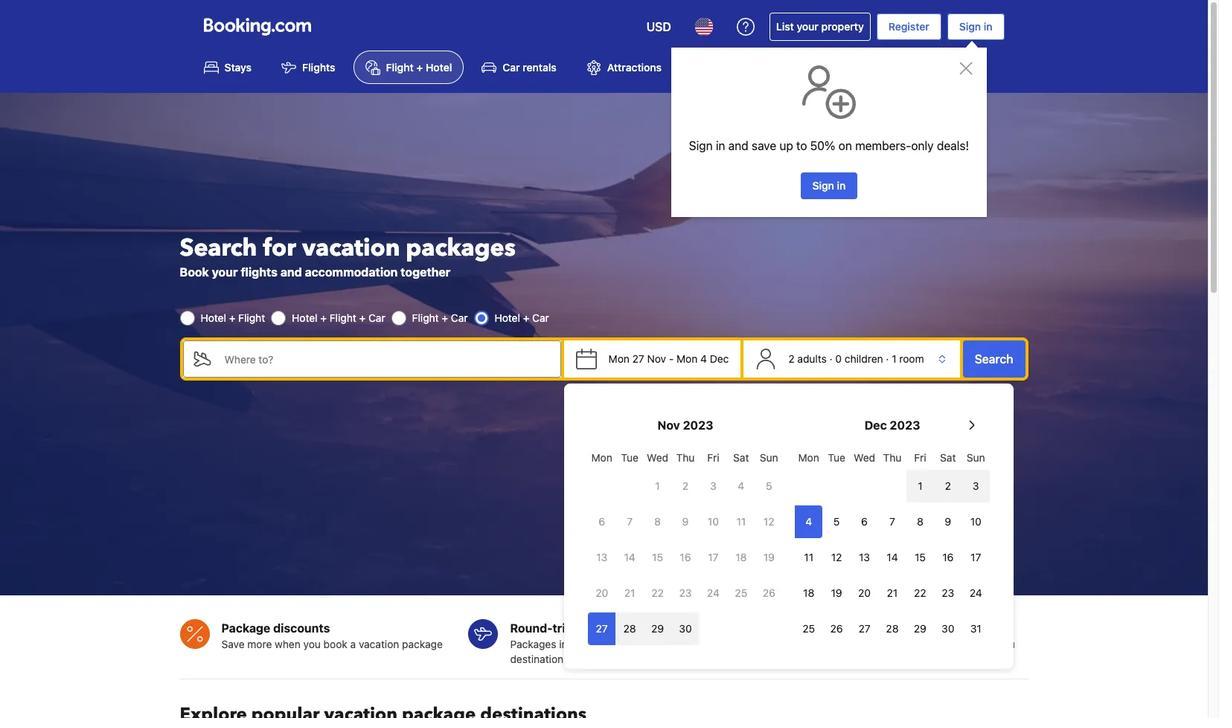 Task type: locate. For each thing, give the bounding box(es) containing it.
6 right 5 dec 2023 option at bottom
[[861, 516, 868, 528]]

28 up –
[[886, 623, 899, 636]]

1 horizontal spatial 9
[[945, 516, 951, 528]]

3 inside checkbox
[[973, 480, 979, 493]]

8
[[654, 516, 661, 528], [917, 516, 923, 528]]

1 20 from the left
[[596, 587, 608, 600]]

5 right '4' option
[[833, 516, 840, 528]]

29 Nov 2023 checkbox
[[644, 613, 672, 646]]

search for search for vacation packages book your flights and accommodation together
[[180, 232, 257, 265]]

2 9 from the left
[[945, 516, 951, 528]]

1
[[892, 353, 897, 366], [655, 480, 660, 493], [918, 480, 923, 493]]

0 vertical spatial 19
[[763, 551, 775, 564]]

2 24 from the left
[[970, 587, 982, 600]]

30 up from
[[679, 623, 692, 636]]

2 vertical spatial and
[[642, 639, 660, 652]]

26
[[763, 587, 775, 600], [830, 623, 843, 636]]

nov
[[647, 353, 666, 366], [658, 419, 680, 432]]

1 30 from the left
[[679, 623, 692, 636]]

mon
[[609, 353, 630, 366], [677, 353, 698, 366], [591, 452, 612, 464], [798, 452, 819, 464]]

2 horizontal spatial 4
[[805, 516, 812, 528]]

9
[[682, 516, 689, 528], [945, 516, 951, 528]]

in
[[984, 20, 992, 33], [716, 139, 725, 153], [837, 179, 846, 192]]

2 29 from the left
[[914, 623, 927, 636]]

sign left save
[[689, 139, 713, 153]]

2 20 from the left
[[858, 587, 871, 600]]

5 for 5 checkbox
[[766, 480, 772, 493]]

10 left 11 nov 2023 "option"
[[708, 516, 719, 528]]

1 for 2
[[918, 480, 923, 493]]

17 inside 17 checkbox
[[971, 551, 981, 564]]

1 24 from the left
[[707, 587, 720, 600]]

8 inside checkbox
[[654, 516, 661, 528]]

0 horizontal spatial dec
[[710, 353, 729, 366]]

0 horizontal spatial 28
[[623, 623, 636, 636]]

2 horizontal spatial you
[[998, 639, 1015, 652]]

1 vertical spatial sign in
[[812, 179, 846, 192]]

0 vertical spatial 4
[[700, 353, 707, 366]]

27
[[632, 353, 644, 366], [596, 623, 608, 636], [858, 623, 870, 636]]

hidden
[[818, 623, 858, 636]]

10
[[708, 516, 719, 528], [970, 516, 982, 528]]

search inside "search for vacation packages book your flights and accommodation together"
[[180, 232, 257, 265]]

11 left the 12 dec 2023 checkbox
[[804, 551, 814, 564]]

+
[[416, 61, 423, 74], [229, 312, 235, 325], [320, 312, 327, 325], [359, 312, 366, 325], [442, 312, 448, 325], [523, 312, 529, 325]]

flight
[[386, 61, 414, 74], [238, 312, 265, 325], [330, 312, 356, 325], [412, 312, 439, 325]]

9 for 9 option
[[682, 516, 689, 528]]

18 inside checkbox
[[803, 587, 814, 600]]

1 thu from the left
[[676, 452, 695, 464]]

hotel
[[426, 61, 452, 74], [201, 312, 226, 325], [292, 312, 317, 325], [495, 312, 520, 325]]

9 for the 9 dec 2023 checkbox at the right bottom of the page
[[945, 516, 951, 528]]

fri
[[707, 452, 719, 464], [914, 452, 926, 464]]

30 up 'see'
[[942, 623, 954, 636]]

taxes
[[814, 639, 839, 652]]

vacation right the a
[[359, 639, 399, 652]]

sign in right register
[[959, 20, 992, 33]]

0 horizontal spatial sign in
[[812, 179, 846, 192]]

19 Dec 2023 checkbox
[[823, 578, 851, 610]]

to inside round-trip flights included packages include flights to and from your destination
[[629, 639, 639, 652]]

fri up 3 option
[[707, 452, 719, 464]]

flights inside "search for vacation packages book your flights and accommodation together"
[[241, 266, 278, 279]]

0 vertical spatial nov
[[647, 353, 666, 366]]

0 horizontal spatial in
[[716, 139, 725, 153]]

2 horizontal spatial sign
[[959, 20, 981, 33]]

sign in link
[[947, 13, 1004, 40], [800, 173, 858, 199]]

vacation inside "search for vacation packages book your flights and accommodation together"
[[302, 232, 400, 265]]

9 inside checkbox
[[945, 516, 951, 528]]

17 Dec 2023 checkbox
[[962, 542, 990, 575]]

2
[[788, 353, 795, 366], [682, 480, 689, 493], [945, 480, 951, 493]]

2 sat from the left
[[940, 452, 956, 464]]

2 7 from the left
[[889, 516, 895, 528]]

wed down 'dec 2023'
[[854, 452, 875, 464]]

to left "29 nov 2023" checkbox
[[629, 639, 639, 652]]

1 horizontal spatial sun
[[967, 452, 985, 464]]

package
[[402, 639, 443, 652]]

23 right 22 dec 2023 checkbox
[[942, 587, 954, 600]]

21 inside 21 option
[[887, 587, 898, 600]]

23 right 22 nov 2023 checkbox
[[679, 587, 692, 600]]

2 6 from the left
[[861, 516, 868, 528]]

register link
[[877, 13, 941, 40]]

18 right 17 option
[[736, 551, 747, 564]]

0 horizontal spatial 11
[[736, 516, 746, 528]]

9 left 10 nov 2023 option
[[682, 516, 689, 528]]

17 inside 17 option
[[708, 551, 719, 564]]

1 inside option
[[918, 480, 923, 493]]

21 right 20 option
[[887, 587, 898, 600]]

16 Dec 2023 checkbox
[[934, 542, 962, 575]]

12 right 11 nov 2023 "option"
[[764, 516, 774, 528]]

tue for dec
[[828, 452, 845, 464]]

2 14 from the left
[[887, 551, 898, 564]]

1 left the 2 dec 2023 option
[[918, 480, 923, 493]]

1 horizontal spatial dec
[[865, 419, 887, 432]]

16 right 15 checkbox
[[942, 551, 954, 564]]

save
[[752, 139, 776, 153]]

2 inside option
[[945, 480, 951, 493]]

1 horizontal spatial 4
[[738, 480, 744, 493]]

1 horizontal spatial 3
[[973, 480, 979, 493]]

1 horizontal spatial 12
[[831, 551, 842, 564]]

21 for 21 option
[[624, 587, 635, 600]]

1 horizontal spatial 17
[[971, 551, 981, 564]]

27 Nov 2023 checkbox
[[588, 613, 616, 646]]

1 horizontal spatial 6
[[861, 516, 868, 528]]

7 inside checkbox
[[889, 516, 895, 528]]

0 horizontal spatial 18
[[736, 551, 747, 564]]

wed up 1 nov 2023 checkbox
[[647, 452, 668, 464]]

8 inside checkbox
[[917, 516, 923, 528]]

1 horizontal spatial 27
[[632, 353, 644, 366]]

11 inside option
[[804, 551, 814, 564]]

and left save
[[728, 139, 749, 153]]

nov 2023
[[658, 419, 713, 432]]

1 you from the left
[[303, 639, 321, 652]]

2 10 from the left
[[970, 516, 982, 528]]

search
[[180, 232, 257, 265], [975, 353, 1013, 366]]

0 horizontal spatial sign in link
[[800, 173, 858, 199]]

sign down 50%
[[812, 179, 834, 192]]

18 for 18 checkbox
[[803, 587, 814, 600]]

21 for 21 option
[[887, 587, 898, 600]]

1 14 from the left
[[624, 551, 635, 564]]

17 right "16" checkbox in the right of the page
[[971, 551, 981, 564]]

car
[[503, 61, 520, 74], [368, 312, 385, 325], [451, 312, 468, 325], [532, 312, 549, 325]]

grid for dec
[[795, 444, 990, 646]]

+ for flight + car
[[442, 312, 448, 325]]

29 right 28 dec 2023 option
[[914, 623, 927, 636]]

1 horizontal spatial fri
[[914, 452, 926, 464]]

list your property link
[[769, 13, 871, 41]]

28 Dec 2023 checkbox
[[878, 613, 906, 646]]

2 13 from the left
[[859, 551, 870, 564]]

7 Nov 2023 checkbox
[[616, 506, 644, 539]]

what down 31
[[972, 639, 995, 652]]

sign in link down sign in and save up to 50% on members-only deals!
[[800, 173, 858, 199]]

12 for 12 nov 2023 checkbox
[[764, 516, 774, 528]]

no hidden fees all taxes included – what you see is what you pay
[[799, 623, 1015, 666]]

2 Dec 2023 checkbox
[[934, 470, 962, 503]]

0 horizontal spatial your
[[212, 266, 238, 279]]

2 sun from the left
[[967, 452, 985, 464]]

1 horizontal spatial 20
[[858, 587, 871, 600]]

5 right 4 checkbox
[[766, 480, 772, 493]]

13 left 14 dec 2023 option
[[859, 551, 870, 564]]

members-
[[855, 139, 911, 153]]

car rentals link
[[470, 51, 568, 84]]

2023 for dec 2023
[[890, 419, 920, 432]]

14 Nov 2023 checkbox
[[616, 542, 644, 575]]

+ for hotel + flight + car
[[320, 312, 327, 325]]

27 right hidden
[[858, 623, 870, 636]]

15 Nov 2023 checkbox
[[644, 542, 672, 575]]

1 vertical spatial 12
[[831, 551, 842, 564]]

2 horizontal spatial and
[[728, 139, 749, 153]]

flight + car
[[412, 312, 468, 325]]

book
[[323, 639, 347, 652]]

25 right the 24 nov 2023 option
[[735, 587, 747, 600]]

1 grid from the left
[[588, 444, 783, 646]]

mon up 6 nov 2023 checkbox
[[591, 452, 612, 464]]

12 for the 12 dec 2023 checkbox
[[831, 551, 842, 564]]

2 8 from the left
[[917, 516, 923, 528]]

1 vertical spatial 26
[[830, 623, 843, 636]]

0 vertical spatial dec
[[710, 353, 729, 366]]

2 horizontal spatial your
[[797, 20, 819, 33]]

·
[[830, 353, 833, 366], [886, 353, 889, 366]]

what right –
[[895, 639, 918, 652]]

2023 up "2 nov 2023" checkbox
[[683, 419, 713, 432]]

0 horizontal spatial 9
[[682, 516, 689, 528]]

20 for 20 option
[[858, 587, 871, 600]]

flights for for
[[241, 266, 278, 279]]

you inside package discounts save more when you book a vacation package
[[303, 639, 321, 652]]

25 for 25 checkbox
[[735, 587, 747, 600]]

fri for nov 2023
[[707, 452, 719, 464]]

flights for trip
[[597, 639, 627, 652]]

sat up 4 checkbox
[[733, 452, 749, 464]]

18 inside option
[[736, 551, 747, 564]]

1 tue from the left
[[621, 452, 639, 464]]

0 horizontal spatial 24
[[707, 587, 720, 600]]

10 Nov 2023 checkbox
[[699, 506, 727, 539]]

28 inside checkbox
[[623, 623, 636, 636]]

1 inside checkbox
[[655, 480, 660, 493]]

hotel + car
[[495, 312, 549, 325]]

29
[[651, 623, 664, 636], [914, 623, 927, 636]]

1 7 from the left
[[627, 516, 633, 528]]

6 inside option
[[861, 516, 868, 528]]

1 vertical spatial dec
[[865, 419, 887, 432]]

1 horizontal spatial and
[[642, 639, 660, 652]]

50%
[[810, 139, 835, 153]]

tue up 7 option
[[621, 452, 639, 464]]

package
[[221, 623, 270, 636]]

1 16 from the left
[[680, 551, 691, 564]]

21 right 20 nov 2023 checkbox
[[624, 587, 635, 600]]

1 · from the left
[[830, 353, 833, 366]]

2 inside checkbox
[[682, 480, 689, 493]]

16 inside checkbox
[[680, 551, 691, 564]]

0 vertical spatial included
[[616, 623, 665, 636]]

11 Dec 2023 checkbox
[[795, 542, 823, 575]]

20 Nov 2023 checkbox
[[588, 578, 616, 610]]

1 sat from the left
[[733, 452, 749, 464]]

and
[[728, 139, 749, 153], [280, 266, 302, 279], [642, 639, 660, 652]]

stays
[[224, 61, 252, 74]]

7 for 7 option
[[627, 516, 633, 528]]

on
[[839, 139, 852, 153]]

1 17 from the left
[[708, 551, 719, 564]]

19
[[763, 551, 775, 564], [831, 587, 842, 600]]

13 Nov 2023 checkbox
[[588, 542, 616, 575]]

0 horizontal spatial sign
[[689, 139, 713, 153]]

1 Dec 2023 checkbox
[[906, 470, 934, 503]]

3 inside option
[[710, 480, 717, 493]]

2 right 1 dec 2023 option
[[945, 480, 951, 493]]

thu down 'dec 2023'
[[883, 452, 902, 464]]

16 inside checkbox
[[942, 551, 954, 564]]

fri up 1 cell
[[914, 452, 926, 464]]

1 21 from the left
[[624, 587, 635, 600]]

sun up 5 checkbox
[[760, 452, 778, 464]]

16
[[680, 551, 691, 564], [942, 551, 954, 564]]

12
[[764, 516, 774, 528], [831, 551, 842, 564]]

0 horizontal spatial you
[[303, 639, 321, 652]]

0 vertical spatial 25
[[735, 587, 747, 600]]

0 horizontal spatial 14
[[624, 551, 635, 564]]

1 horizontal spatial 18
[[803, 587, 814, 600]]

1 29 from the left
[[651, 623, 664, 636]]

thu for nov
[[676, 452, 695, 464]]

dec right -
[[710, 353, 729, 366]]

19 right 18 nov 2023 option
[[763, 551, 775, 564]]

16 left 17 option
[[680, 551, 691, 564]]

1 horizontal spatial 24
[[970, 587, 982, 600]]

30
[[679, 623, 692, 636], [942, 623, 954, 636]]

1 left "2 nov 2023" checkbox
[[655, 480, 660, 493]]

30 Nov 2023 checkbox
[[672, 613, 699, 646]]

25 inside checkbox
[[735, 587, 747, 600]]

you right '31 dec 2023' option
[[998, 639, 1015, 652]]

grid
[[588, 444, 783, 646], [795, 444, 990, 646]]

6 left 7 option
[[599, 516, 605, 528]]

1 vertical spatial 19
[[831, 587, 842, 600]]

your right from
[[688, 639, 709, 652]]

2 fri from the left
[[914, 452, 926, 464]]

1 vertical spatial sign
[[689, 139, 713, 153]]

26 Nov 2023 checkbox
[[755, 578, 783, 610]]

10 inside option
[[708, 516, 719, 528]]

1 fri from the left
[[707, 452, 719, 464]]

search inside button
[[975, 353, 1013, 366]]

3
[[710, 480, 717, 493], [973, 480, 979, 493]]

1 horizontal spatial 28
[[886, 623, 899, 636]]

2 vertical spatial in
[[837, 179, 846, 192]]

7 for 7 dec 2023 checkbox
[[889, 516, 895, 528]]

1 10 from the left
[[708, 516, 719, 528]]

4 right 3 option
[[738, 480, 744, 493]]

21 Nov 2023 checkbox
[[616, 578, 644, 610]]

1 horizontal spatial 21
[[887, 587, 898, 600]]

dec down children
[[865, 419, 887, 432]]

11 inside "option"
[[736, 516, 746, 528]]

1 wed from the left
[[647, 452, 668, 464]]

what
[[895, 639, 918, 652], [972, 639, 995, 652]]

sign
[[959, 20, 981, 33], [689, 139, 713, 153], [812, 179, 834, 192]]

0 horizontal spatial included
[[616, 623, 665, 636]]

27 left -
[[632, 353, 644, 366]]

6 inside checkbox
[[599, 516, 605, 528]]

1 horizontal spatial 25
[[803, 623, 815, 636]]

sun for nov 2023
[[760, 452, 778, 464]]

2 left adults on the right
[[788, 353, 795, 366]]

2 horizontal spatial 27
[[858, 623, 870, 636]]

20 left 21 option
[[596, 587, 608, 600]]

0 horizontal spatial 4
[[700, 353, 707, 366]]

sat up the 2 cell
[[940, 452, 956, 464]]

26 up taxes
[[830, 623, 843, 636]]

usd button
[[638, 9, 680, 45]]

19 left 20 option
[[831, 587, 842, 600]]

included inside no hidden fees all taxes included – what you see is what you pay
[[842, 639, 883, 652]]

1 8 from the left
[[654, 516, 661, 528]]

1 horizontal spatial 2023
[[890, 419, 920, 432]]

29 cell
[[644, 610, 672, 646]]

0 vertical spatial vacation
[[302, 232, 400, 265]]

2 grid from the left
[[795, 444, 990, 646]]

21 inside 21 option
[[624, 587, 635, 600]]

5 inside checkbox
[[766, 480, 772, 493]]

1 9 from the left
[[682, 516, 689, 528]]

28 inside option
[[886, 623, 899, 636]]

11 right 10 nov 2023 option
[[736, 516, 746, 528]]

sign for leftmost sign in link
[[812, 179, 834, 192]]

packages
[[406, 232, 516, 265]]

mon 27 nov - mon 4 dec
[[609, 353, 729, 366]]

and down for
[[280, 266, 302, 279]]

13 left 14 option
[[596, 551, 607, 564]]

27 Dec 2023 checkbox
[[851, 613, 878, 646]]

0 horizontal spatial 8
[[654, 516, 661, 528]]

12 Nov 2023 checkbox
[[755, 506, 783, 539]]

0 horizontal spatial 15
[[652, 551, 663, 564]]

14
[[624, 551, 635, 564], [887, 551, 898, 564]]

1 3 from the left
[[710, 480, 717, 493]]

1 horizontal spatial grid
[[795, 444, 990, 646]]

2023 up 1 cell
[[890, 419, 920, 432]]

7 inside option
[[627, 516, 633, 528]]

0 horizontal spatial 29
[[651, 623, 664, 636]]

2023
[[683, 419, 713, 432], [890, 419, 920, 432]]

1 left room
[[892, 353, 897, 366]]

3 for 3 dec 2023 checkbox
[[973, 480, 979, 493]]

29 inside 'cell'
[[651, 623, 664, 636]]

0 horizontal spatial fri
[[707, 452, 719, 464]]

0 horizontal spatial 22
[[651, 587, 664, 600]]

4 inside option
[[805, 516, 812, 528]]

sign in for leftmost sign in link
[[812, 179, 846, 192]]

4 inside checkbox
[[738, 480, 744, 493]]

fri for dec 2023
[[914, 452, 926, 464]]

mon up 4 cell at the right bottom of the page
[[798, 452, 819, 464]]

4
[[700, 353, 707, 366], [738, 480, 744, 493], [805, 516, 812, 528]]

· left 0
[[830, 353, 833, 366]]

sun up 3 cell
[[967, 452, 985, 464]]

tue up 5 dec 2023 option at bottom
[[828, 452, 845, 464]]

22
[[651, 587, 664, 600], [914, 587, 926, 600]]

2 what from the left
[[972, 639, 995, 652]]

+ for hotel + flight
[[229, 312, 235, 325]]

2 16 from the left
[[942, 551, 954, 564]]

18
[[736, 551, 747, 564], [803, 587, 814, 600]]

1 13 from the left
[[596, 551, 607, 564]]

2 tue from the left
[[828, 452, 845, 464]]

up
[[779, 139, 793, 153]]

13 Dec 2023 checkbox
[[851, 542, 878, 575]]

0 horizontal spatial 2023
[[683, 419, 713, 432]]

2 horizontal spatial 2
[[945, 480, 951, 493]]

1 28 from the left
[[623, 623, 636, 636]]

26 right 25 checkbox
[[763, 587, 775, 600]]

2 · from the left
[[886, 353, 889, 366]]

0 horizontal spatial 17
[[708, 551, 719, 564]]

17 left 18 nov 2023 option
[[708, 551, 719, 564]]

1 horizontal spatial sign
[[812, 179, 834, 192]]

9 inside option
[[682, 516, 689, 528]]

2 2023 from the left
[[890, 419, 920, 432]]

and inside "search for vacation packages book your flights and accommodation together"
[[280, 266, 302, 279]]

1 horizontal spatial sign in link
[[947, 13, 1004, 40]]

hotel for hotel + car
[[495, 312, 520, 325]]

25 Dec 2023 checkbox
[[795, 613, 823, 646]]

7 left 8 nov 2023 checkbox
[[627, 516, 633, 528]]

20 inside 20 nov 2023 checkbox
[[596, 587, 608, 600]]

8 left the 9 dec 2023 checkbox at the right bottom of the page
[[917, 516, 923, 528]]

dec
[[710, 353, 729, 366], [865, 419, 887, 432]]

24 right 23 checkbox
[[970, 587, 982, 600]]

8 for 8 nov 2023 checkbox
[[654, 516, 661, 528]]

–
[[886, 639, 892, 652]]

17 for 17 checkbox
[[971, 551, 981, 564]]

2 right 1 nov 2023 checkbox
[[682, 480, 689, 493]]

24 left 25 checkbox
[[707, 587, 720, 600]]

1 horizontal spatial in
[[837, 179, 846, 192]]

22 Nov 2023 checkbox
[[644, 578, 672, 610]]

5
[[766, 480, 772, 493], [833, 516, 840, 528]]

your right list
[[797, 20, 819, 33]]

booking.com online hotel reservations image
[[204, 18, 311, 36]]

2 28 from the left
[[886, 623, 899, 636]]

0 vertical spatial your
[[797, 20, 819, 33]]

1 horizontal spatial included
[[842, 639, 883, 652]]

23
[[679, 587, 692, 600], [942, 587, 954, 600]]

0 horizontal spatial 26
[[763, 587, 775, 600]]

0 horizontal spatial 7
[[627, 516, 633, 528]]

27 inside cell
[[596, 623, 608, 636]]

1 horizontal spatial 29
[[914, 623, 927, 636]]

21
[[624, 587, 635, 600], [887, 587, 898, 600]]

sun
[[760, 452, 778, 464], [967, 452, 985, 464]]

11
[[736, 516, 746, 528], [804, 551, 814, 564]]

25 up 'all'
[[803, 623, 815, 636]]

4 Nov 2023 checkbox
[[727, 470, 755, 503]]

3 Dec 2023 checkbox
[[962, 470, 990, 503]]

5 inside option
[[833, 516, 840, 528]]

16 Nov 2023 checkbox
[[672, 542, 699, 575]]

28 Nov 2023 checkbox
[[616, 613, 644, 646]]

2 vertical spatial flights
[[597, 639, 627, 652]]

20 right 19 dec 2023 option
[[858, 587, 871, 600]]

13 inside '13 dec 2023' option
[[859, 551, 870, 564]]

9 Nov 2023 checkbox
[[672, 506, 699, 539]]

1 horizontal spatial ·
[[886, 353, 889, 366]]

0 vertical spatial 26
[[763, 587, 775, 600]]

3 right the 2 dec 2023 option
[[973, 480, 979, 493]]

2 21 from the left
[[887, 587, 898, 600]]

2 thu from the left
[[883, 452, 902, 464]]

12 right 11 option
[[831, 551, 842, 564]]

13 inside 13 nov 2023 checkbox
[[596, 551, 607, 564]]

thu up "2 nov 2023" checkbox
[[676, 452, 695, 464]]

3 right "2 nov 2023" checkbox
[[710, 480, 717, 493]]

property
[[821, 20, 864, 33]]

4 cell
[[795, 503, 823, 539]]

11 Nov 2023 checkbox
[[727, 506, 755, 539]]

1 horizontal spatial 14
[[887, 551, 898, 564]]

0 vertical spatial flights
[[241, 266, 278, 279]]

1 vertical spatial sign in link
[[800, 173, 858, 199]]

flights
[[302, 61, 335, 74]]

25 Nov 2023 checkbox
[[727, 578, 755, 610]]

nov up 1 nov 2023 checkbox
[[658, 419, 680, 432]]

1 22 from the left
[[651, 587, 664, 600]]

0 horizontal spatial 6
[[599, 516, 605, 528]]

flights link
[[269, 51, 347, 84]]

7
[[627, 516, 633, 528], [889, 516, 895, 528]]

a
[[350, 639, 356, 652]]

to right up
[[796, 139, 807, 153]]

17 Nov 2023 checkbox
[[699, 542, 727, 575]]

search for vacation packages book your flights and accommodation together
[[180, 232, 516, 279]]

8 Nov 2023 checkbox
[[644, 506, 672, 539]]

0 horizontal spatial to
[[629, 639, 639, 652]]

10 right the 9 dec 2023 checkbox at the right bottom of the page
[[970, 516, 982, 528]]

0 horizontal spatial 25
[[735, 587, 747, 600]]

11 for 11 option
[[804, 551, 814, 564]]

vacation up accommodation
[[302, 232, 400, 265]]

3 Nov 2023 checkbox
[[699, 470, 727, 503]]

4 right -
[[700, 353, 707, 366]]

1 horizontal spatial sat
[[940, 452, 956, 464]]

1 vertical spatial search
[[975, 353, 1013, 366]]

0 horizontal spatial 13
[[596, 551, 607, 564]]

7 right 6 dec 2023 option
[[889, 516, 895, 528]]

sign in link right register link
[[947, 13, 1004, 40]]

1 vertical spatial included
[[842, 639, 883, 652]]

28 right 27 nov 2023 checkbox
[[623, 623, 636, 636]]

2 22 from the left
[[914, 587, 926, 600]]

1 horizontal spatial you
[[921, 639, 938, 652]]

you down discounts
[[303, 639, 321, 652]]

27 left 28 checkbox
[[596, 623, 608, 636]]

0 horizontal spatial tue
[[621, 452, 639, 464]]

20 inside 20 option
[[858, 587, 871, 600]]

0 horizontal spatial wed
[[647, 452, 668, 464]]

wed for nov 2023
[[647, 452, 668, 464]]

· right children
[[886, 353, 889, 366]]

20 for 20 nov 2023 checkbox
[[596, 587, 608, 600]]

0 horizontal spatial 21
[[624, 587, 635, 600]]

10 inside option
[[970, 516, 982, 528]]

8 right 7 option
[[654, 516, 661, 528]]

6
[[599, 516, 605, 528], [861, 516, 868, 528]]

1 horizontal spatial 11
[[804, 551, 814, 564]]

0 horizontal spatial 23
[[679, 587, 692, 600]]

1 2023 from the left
[[683, 419, 713, 432]]

9 right 8 checkbox
[[945, 516, 951, 528]]

24 Nov 2023 checkbox
[[699, 578, 727, 610]]

flights
[[241, 266, 278, 279], [576, 623, 613, 636], [597, 639, 627, 652]]

20
[[596, 587, 608, 600], [858, 587, 871, 600]]

and left from
[[642, 639, 660, 652]]

25 inside option
[[803, 623, 815, 636]]

2 vertical spatial your
[[688, 639, 709, 652]]

1 horizontal spatial 22
[[914, 587, 926, 600]]

2 17 from the left
[[971, 551, 981, 564]]

sign right register
[[959, 20, 981, 33]]

1 vertical spatial nov
[[658, 419, 680, 432]]

0 horizontal spatial and
[[280, 266, 302, 279]]

15 left 16 nov 2023 checkbox
[[652, 551, 663, 564]]

15 left "16" checkbox in the right of the page
[[915, 551, 926, 564]]

1 horizontal spatial 13
[[859, 551, 870, 564]]

sign in down sign in and save up to 50% on members-only deals!
[[812, 179, 846, 192]]

2 3 from the left
[[973, 480, 979, 493]]

2 wed from the left
[[854, 452, 875, 464]]

25
[[735, 587, 747, 600], [803, 623, 815, 636]]

14 for 14 dec 2023 option
[[887, 551, 898, 564]]

1 vertical spatial 4
[[738, 480, 744, 493]]

+ for hotel + car
[[523, 312, 529, 325]]

tue for nov
[[621, 452, 639, 464]]

your right book
[[212, 266, 238, 279]]

1 sun from the left
[[760, 452, 778, 464]]

28 cell
[[616, 610, 644, 646]]

sign in for top sign in link
[[959, 20, 992, 33]]

1 6 from the left
[[599, 516, 605, 528]]

thu for dec
[[883, 452, 902, 464]]



Task type: describe. For each thing, give the bounding box(es) containing it.
sat for nov 2023
[[733, 452, 749, 464]]

3 cell
[[962, 467, 990, 503]]

0 vertical spatial and
[[728, 139, 749, 153]]

your inside round-trip flights included packages include flights to and from your destination
[[688, 639, 709, 652]]

10 for 10 option
[[970, 516, 982, 528]]

sat for dec 2023
[[940, 452, 956, 464]]

7 Dec 2023 checkbox
[[878, 506, 906, 539]]

deals!
[[937, 139, 969, 153]]

1 23 from the left
[[679, 587, 692, 600]]

28 for 28 checkbox
[[623, 623, 636, 636]]

4 Dec 2023 checkbox
[[795, 506, 823, 539]]

3 you from the left
[[998, 639, 1015, 652]]

5 Dec 2023 checkbox
[[823, 506, 851, 539]]

destination
[[510, 654, 563, 666]]

19 for 19 dec 2023 option
[[831, 587, 842, 600]]

is
[[961, 639, 969, 652]]

in for top sign in link
[[984, 20, 992, 33]]

13 for 13 nov 2023 checkbox
[[596, 551, 607, 564]]

fees
[[860, 623, 885, 636]]

included inside round-trip flights included packages include flights to and from your destination
[[616, 623, 665, 636]]

no
[[799, 623, 815, 636]]

24 for 24 option
[[970, 587, 982, 600]]

6 for 6 nov 2023 checkbox
[[599, 516, 605, 528]]

9 Dec 2023 checkbox
[[934, 506, 962, 539]]

11 for 11 nov 2023 "option"
[[736, 516, 746, 528]]

sun for dec 2023
[[967, 452, 985, 464]]

book
[[180, 266, 209, 279]]

for
[[263, 232, 296, 265]]

6 Nov 2023 checkbox
[[588, 506, 616, 539]]

wed for dec 2023
[[854, 452, 875, 464]]

2 for the 2 dec 2023 option
[[945, 480, 951, 493]]

3 for 3 option
[[710, 480, 717, 493]]

4 for '4' option
[[805, 516, 812, 528]]

29 Dec 2023 checkbox
[[906, 613, 934, 646]]

1 horizontal spatial 2
[[788, 353, 795, 366]]

1 horizontal spatial 1
[[892, 353, 897, 366]]

from
[[662, 639, 685, 652]]

1 what from the left
[[895, 639, 918, 652]]

15 Dec 2023 checkbox
[[906, 542, 934, 575]]

0 vertical spatial sign in link
[[947, 13, 1004, 40]]

attractions
[[607, 61, 662, 74]]

26 for 26 nov 2023 option
[[763, 587, 775, 600]]

all
[[799, 639, 811, 652]]

1 vertical spatial flights
[[576, 623, 613, 636]]

2 30 from the left
[[942, 623, 954, 636]]

22 Dec 2023 checkbox
[[906, 578, 934, 610]]

18 Nov 2023 checkbox
[[727, 542, 755, 575]]

2 cell
[[934, 467, 962, 503]]

16 for "16" checkbox in the right of the page
[[942, 551, 954, 564]]

1 horizontal spatial to
[[796, 139, 807, 153]]

see
[[941, 639, 958, 652]]

29 for "29 nov 2023" checkbox
[[651, 623, 664, 636]]

2 23 from the left
[[942, 587, 954, 600]]

Where to? field
[[212, 341, 561, 378]]

search for search
[[975, 353, 1013, 366]]

mon left -
[[609, 353, 630, 366]]

8 for 8 checkbox
[[917, 516, 923, 528]]

12 Dec 2023 checkbox
[[823, 542, 851, 575]]

round-trip flights included packages include flights to and from your destination
[[510, 623, 709, 666]]

pay
[[799, 654, 816, 666]]

flight + hotel link
[[353, 51, 464, 84]]

accommodation
[[305, 266, 398, 279]]

30 cell
[[672, 610, 699, 646]]

flight + hotel
[[386, 61, 452, 74]]

adults
[[797, 353, 827, 366]]

26 Dec 2023 checkbox
[[823, 613, 851, 646]]

search button
[[963, 341, 1025, 378]]

rentals
[[523, 61, 557, 74]]

30 Dec 2023 checkbox
[[934, 613, 962, 646]]

2 15 from the left
[[915, 551, 926, 564]]

26 for 26 option
[[830, 623, 843, 636]]

23 Dec 2023 checkbox
[[934, 578, 962, 610]]

grid for nov
[[588, 444, 783, 646]]

sign in and save up to 50% on members-only deals!
[[689, 139, 969, 153]]

24 for the 24 nov 2023 option
[[707, 587, 720, 600]]

room
[[899, 353, 924, 366]]

1 15 from the left
[[652, 551, 663, 564]]

18 Dec 2023 checkbox
[[795, 578, 823, 610]]

car rentals
[[503, 61, 557, 74]]

your inside "search for vacation packages book your flights and accommodation together"
[[212, 266, 238, 279]]

5 for 5 dec 2023 option at bottom
[[833, 516, 840, 528]]

20 Dec 2023 checkbox
[[851, 578, 878, 610]]

together
[[401, 266, 451, 279]]

in for leftmost sign in link
[[837, 179, 846, 192]]

6 for 6 dec 2023 option
[[861, 516, 868, 528]]

save
[[221, 639, 245, 652]]

30 inside cell
[[679, 623, 692, 636]]

stays link
[[192, 51, 264, 84]]

dec 2023
[[865, 419, 920, 432]]

16 for 16 nov 2023 checkbox
[[680, 551, 691, 564]]

1 cell
[[906, 467, 934, 503]]

23 Nov 2023 checkbox
[[672, 578, 699, 610]]

2 Nov 2023 checkbox
[[672, 470, 699, 503]]

+ for flight + hotel
[[416, 61, 423, 74]]

mon right -
[[677, 353, 698, 366]]

list your property
[[776, 20, 864, 33]]

hotel for hotel + flight
[[201, 312, 226, 325]]

2 you from the left
[[921, 639, 938, 652]]

2 for "2 nov 2023" checkbox
[[682, 480, 689, 493]]

25 for 25 dec 2023 option
[[803, 623, 815, 636]]

14 for 14 option
[[624, 551, 635, 564]]

21 Dec 2023 checkbox
[[878, 578, 906, 610]]

4 for 4 checkbox
[[738, 480, 744, 493]]

0
[[835, 353, 842, 366]]

sign for top sign in link
[[959, 20, 981, 33]]

5 Nov 2023 checkbox
[[755, 470, 783, 503]]

10 for 10 nov 2023 option
[[708, 516, 719, 528]]

usd
[[647, 20, 671, 33]]

14 Dec 2023 checkbox
[[878, 542, 906, 575]]

10 Dec 2023 checkbox
[[962, 506, 990, 539]]

vacation inside package discounts save more when you book a vacation package
[[359, 639, 399, 652]]

2023 for nov 2023
[[683, 419, 713, 432]]

19 Nov 2023 checkbox
[[755, 542, 783, 575]]

2 adults · 0 children · 1 room
[[788, 353, 924, 366]]

packages
[[510, 639, 556, 652]]

27 cell
[[588, 610, 616, 646]]

27 for 27 dec 2023 checkbox
[[858, 623, 870, 636]]

list
[[776, 20, 794, 33]]

1 Nov 2023 checkbox
[[644, 470, 672, 503]]

31
[[970, 623, 981, 636]]

13 for '13 dec 2023' option
[[859, 551, 870, 564]]

hotel + flight
[[201, 312, 265, 325]]

28 for 28 dec 2023 option
[[886, 623, 899, 636]]

17 for 17 option
[[708, 551, 719, 564]]

hotel + flight + car
[[292, 312, 385, 325]]

24 Dec 2023 checkbox
[[962, 578, 990, 610]]

and inside round-trip flights included packages include flights to and from your destination
[[642, 639, 660, 652]]

more
[[247, 639, 272, 652]]

27 for 27 nov 2023 checkbox
[[596, 623, 608, 636]]

6 Dec 2023 checkbox
[[851, 506, 878, 539]]

-
[[669, 353, 674, 366]]

hotel for hotel + flight + car
[[292, 312, 317, 325]]

8 Dec 2023 checkbox
[[906, 506, 934, 539]]

29 for '29 dec 2023' checkbox
[[914, 623, 927, 636]]

children
[[845, 353, 883, 366]]

19 for 19 option
[[763, 551, 775, 564]]

when
[[275, 639, 301, 652]]

include
[[559, 639, 594, 652]]

18 for 18 nov 2023 option
[[736, 551, 747, 564]]

round-
[[510, 623, 553, 636]]

22 for 22 dec 2023 checkbox
[[914, 587, 926, 600]]

register
[[888, 20, 929, 33]]

package discounts save more when you book a vacation package
[[221, 623, 443, 652]]

discounts
[[273, 623, 330, 636]]

trip
[[553, 623, 573, 636]]

attractions link
[[574, 51, 674, 84]]

only
[[911, 139, 934, 153]]

31 Dec 2023 checkbox
[[962, 613, 990, 646]]

1 for 6
[[655, 480, 660, 493]]

22 for 22 nov 2023 checkbox
[[651, 587, 664, 600]]

1 vertical spatial in
[[716, 139, 725, 153]]



Task type: vqa. For each thing, say whether or not it's contained in the screenshot.
the 25 Dec 2023 checkbox
yes



